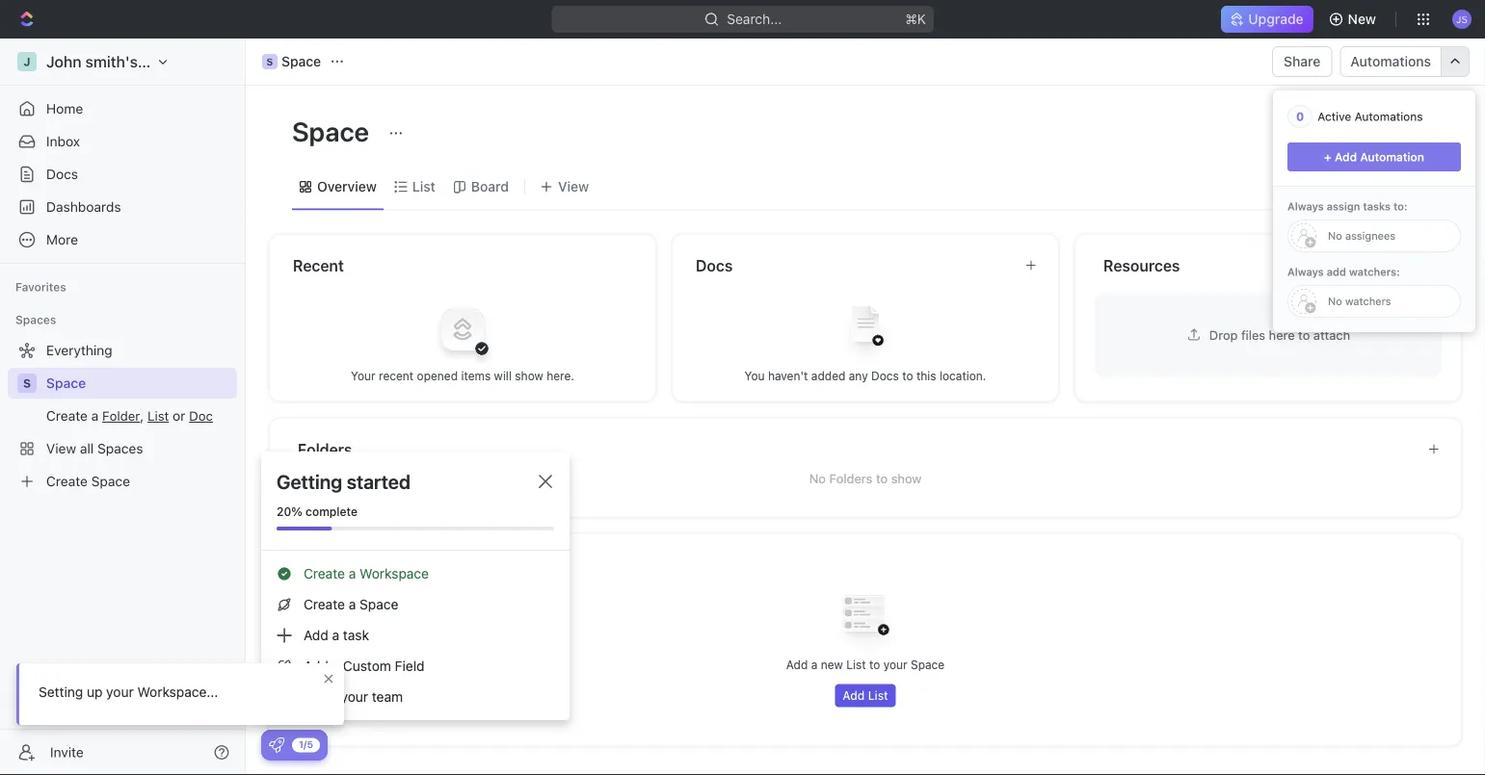 Task type: vqa. For each thing, say whether or not it's contained in the screenshot.
right Folders
yes



Task type: locate. For each thing, give the bounding box(es) containing it.
folders down folders button at the bottom
[[829, 472, 873, 486]]

always for always add watchers:
[[1288, 266, 1324, 279]]

folders
[[298, 440, 352, 459], [829, 472, 873, 486]]

invite up "1/5"
[[304, 690, 337, 705]]

home
[[46, 101, 83, 117]]

workspace
[[360, 566, 429, 582]]

0 vertical spatial show
[[515, 369, 543, 383]]

no inside dropdown button
[[1328, 295, 1342, 308]]

no inside dropdown button
[[1328, 230, 1342, 242]]

a left task
[[332, 628, 339, 644]]

show down folders button at the bottom
[[891, 472, 922, 486]]

add list button
[[835, 685, 896, 708]]

create for create a space
[[304, 597, 345, 613]]

this
[[916, 369, 936, 383]]

automations down new
[[1351, 53, 1431, 69]]

20%
[[277, 505, 302, 518]]

a up create a space
[[349, 566, 356, 582]]

1 horizontal spatial docs
[[696, 256, 733, 275]]

0 horizontal spatial show
[[515, 369, 543, 383]]

sidebar navigation
[[0, 39, 246, 776]]

2 create from the top
[[304, 597, 345, 613]]

docs inside "sidebar" navigation
[[46, 166, 78, 182]]

0 vertical spatial docs
[[46, 166, 78, 182]]

share button
[[1272, 46, 1332, 77]]

no for no folders to show
[[809, 472, 826, 486]]

workspace...
[[137, 685, 218, 701]]

to
[[1298, 328, 1310, 342], [902, 369, 913, 383], [876, 472, 888, 486], [869, 659, 880, 672]]

a up task
[[349, 597, 356, 613]]

added
[[811, 369, 846, 383]]

no down folders button at the bottom
[[809, 472, 826, 486]]

+ add automation
[[1324, 150, 1424, 164]]

add down active automations
[[1346, 124, 1371, 140]]

0 vertical spatial always
[[1288, 200, 1324, 213]]

folders button
[[297, 438, 1412, 461]]

to up add list
[[869, 659, 880, 672]]

1 create from the top
[[304, 566, 345, 582]]

add a new list to your space
[[786, 659, 945, 672]]

field
[[395, 659, 425, 675]]

list
[[412, 179, 435, 195], [846, 659, 866, 672], [868, 690, 888, 703]]

add down add a task
[[304, 659, 328, 675]]

create up create a space
[[304, 566, 345, 582]]

1 always from the top
[[1288, 200, 1324, 213]]

2 horizontal spatial list
[[868, 690, 888, 703]]

watchers:
[[1349, 266, 1400, 279]]

1 horizontal spatial s
[[267, 56, 273, 67]]

upgrade link
[[1221, 6, 1313, 33]]

invite down setting
[[50, 745, 84, 761]]

1 horizontal spatial space, , element
[[262, 54, 278, 69]]

0
[[1296, 110, 1304, 123]]

1 vertical spatial show
[[891, 472, 922, 486]]

1 horizontal spatial invite
[[304, 690, 337, 705]]

1 vertical spatial list
[[846, 659, 866, 672]]

folders up getting
[[298, 440, 352, 459]]

add task button
[[1334, 117, 1416, 147]]

automations up task
[[1355, 110, 1423, 123]]

2 vertical spatial list
[[868, 690, 888, 703]]

your right the up
[[106, 685, 134, 701]]

overview link
[[313, 173, 377, 200]]

onboarding checklist button image
[[269, 738, 284, 754]]

add a task
[[304, 628, 369, 644]]

1 vertical spatial space, , element
[[17, 374, 37, 393]]

always assign tasks to:
[[1288, 200, 1408, 213]]

spaces
[[15, 313, 56, 327]]

0 vertical spatial no
[[1328, 230, 1342, 242]]

1/5
[[299, 740, 313, 751]]

create a workspace
[[304, 566, 429, 582]]

always left assign
[[1288, 200, 1324, 213]]

list right the new on the bottom right of page
[[846, 659, 866, 672]]

docs link
[[8, 159, 237, 190]]

1 vertical spatial no
[[1328, 295, 1342, 308]]

folders inside button
[[298, 440, 352, 459]]

invite
[[304, 690, 337, 705], [50, 745, 84, 761]]

no down assign
[[1328, 230, 1342, 242]]

show right will
[[515, 369, 543, 383]]

add left the new on the bottom right of page
[[786, 659, 808, 672]]

home link
[[8, 93, 237, 124]]

no
[[1328, 230, 1342, 242], [1328, 295, 1342, 308], [809, 472, 826, 486]]

docs
[[46, 166, 78, 182], [696, 256, 733, 275], [871, 369, 899, 383]]

no for no watchers
[[1328, 295, 1342, 308]]

automations
[[1351, 53, 1431, 69], [1355, 110, 1423, 123]]

1 vertical spatial always
[[1288, 266, 1324, 279]]

your recent opened items will show here.
[[351, 369, 574, 383]]

a
[[349, 566, 356, 582], [349, 597, 356, 613], [332, 628, 339, 644], [332, 659, 339, 675], [811, 659, 818, 672]]

2 always from the top
[[1288, 266, 1324, 279]]

up
[[87, 685, 103, 701]]

board link
[[467, 173, 509, 200]]

list left board "link"
[[412, 179, 435, 195]]

new
[[1348, 11, 1376, 27]]

1 vertical spatial automations
[[1355, 110, 1423, 123]]

to left this
[[902, 369, 913, 383]]

0 horizontal spatial docs
[[46, 166, 78, 182]]

lists
[[298, 556, 332, 574]]

0 vertical spatial invite
[[304, 690, 337, 705]]

assignees
[[1345, 230, 1396, 242]]

getting
[[277, 470, 342, 493]]

to right the here
[[1298, 328, 1310, 342]]

dashboards link
[[8, 192, 237, 223]]

1 vertical spatial s
[[23, 377, 31, 390]]

add left task
[[304, 628, 328, 644]]

items
[[461, 369, 491, 383]]

no down add
[[1328, 295, 1342, 308]]

custom
[[343, 659, 391, 675]]

a for task
[[332, 628, 339, 644]]

add down 'add a new list to your space'
[[843, 690, 865, 703]]

0 horizontal spatial s
[[23, 377, 31, 390]]

0 horizontal spatial folders
[[298, 440, 352, 459]]

setting up your workspace...
[[39, 685, 218, 701]]

your up add list
[[883, 659, 907, 672]]

create
[[304, 566, 345, 582], [304, 597, 345, 613]]

dashboards
[[46, 199, 121, 215]]

s inside 'tree'
[[23, 377, 31, 390]]

add
[[1346, 124, 1371, 140], [1335, 150, 1357, 164], [304, 628, 328, 644], [304, 659, 328, 675], [786, 659, 808, 672], [843, 690, 865, 703]]

2 horizontal spatial your
[[883, 659, 907, 672]]

space
[[281, 53, 321, 69], [292, 115, 375, 147], [46, 375, 86, 391], [360, 597, 398, 613], [911, 659, 945, 672]]

always add watchers:
[[1288, 266, 1400, 279]]

1 horizontal spatial folders
[[829, 472, 873, 486]]

new
[[821, 659, 843, 672]]

1 horizontal spatial your
[[341, 690, 368, 705]]

2 vertical spatial no
[[809, 472, 826, 486]]

0 vertical spatial create
[[304, 566, 345, 582]]

list down 'add a new list to your space'
[[868, 690, 888, 703]]

create up add a task
[[304, 597, 345, 613]]

your
[[351, 369, 375, 383]]

attach
[[1313, 328, 1350, 342]]

will
[[494, 369, 512, 383]]

invite for invite
[[50, 745, 84, 761]]

0 horizontal spatial list
[[412, 179, 435, 195]]

1 vertical spatial invite
[[50, 745, 84, 761]]

always left add
[[1288, 266, 1324, 279]]

add for add list
[[843, 690, 865, 703]]

a down add a task
[[332, 659, 339, 675]]

no assignees button
[[1288, 220, 1461, 253]]

⌘k
[[905, 11, 926, 27]]

0 horizontal spatial invite
[[50, 745, 84, 761]]

0 vertical spatial s
[[267, 56, 273, 67]]

+
[[1324, 150, 1332, 164]]

no watchers button
[[1288, 285, 1461, 318]]

0 vertical spatial folders
[[298, 440, 352, 459]]

s
[[267, 56, 273, 67], [23, 377, 31, 390]]

2 horizontal spatial docs
[[871, 369, 899, 383]]

drop
[[1209, 328, 1238, 342]]

add list
[[843, 690, 888, 703]]

1 vertical spatial create
[[304, 597, 345, 613]]

space, , element
[[262, 54, 278, 69], [17, 374, 37, 393]]

a left the new on the bottom right of page
[[811, 659, 818, 672]]

no recent items image
[[424, 291, 501, 368]]

lists button
[[297, 554, 1439, 577]]

always
[[1288, 200, 1324, 213], [1288, 266, 1324, 279]]

s for s space
[[267, 56, 273, 67]]

s inside s space
[[267, 56, 273, 67]]

0 horizontal spatial space, , element
[[17, 374, 37, 393]]

s for s
[[23, 377, 31, 390]]

active
[[1318, 110, 1351, 123]]

show
[[515, 369, 543, 383], [891, 472, 922, 486]]

your down add a custom field
[[341, 690, 368, 705]]

here.
[[547, 369, 574, 383]]

2 vertical spatial docs
[[871, 369, 899, 383]]

1 vertical spatial docs
[[696, 256, 733, 275]]

your
[[883, 659, 907, 672], [106, 685, 134, 701], [341, 690, 368, 705]]

0 vertical spatial space, , element
[[262, 54, 278, 69]]

invite inside "sidebar" navigation
[[50, 745, 84, 761]]

0 vertical spatial automations
[[1351, 53, 1431, 69]]



Task type: describe. For each thing, give the bounding box(es) containing it.
no lists icon. image
[[827, 581, 904, 658]]

space link
[[46, 368, 233, 399]]

a for custom
[[332, 659, 339, 675]]

space tree
[[8, 335, 237, 497]]

a for workspace
[[349, 566, 356, 582]]

add a custom field
[[304, 659, 425, 675]]

team
[[372, 690, 403, 705]]

list link
[[408, 173, 435, 200]]

recent
[[293, 256, 344, 275]]

complete
[[306, 505, 358, 518]]

close image
[[539, 475, 552, 489]]

started
[[347, 470, 411, 493]]

automation
[[1360, 150, 1424, 164]]

no folders to show
[[809, 472, 922, 486]]

assign
[[1327, 200, 1360, 213]]

0 horizontal spatial your
[[106, 685, 134, 701]]

invite for invite your team
[[304, 690, 337, 705]]

watchers
[[1345, 295, 1391, 308]]

a for new
[[811, 659, 818, 672]]

here
[[1269, 328, 1295, 342]]

you haven't added any docs to this location.
[[745, 369, 986, 383]]

add for add a task
[[304, 628, 328, 644]]

always for always assign tasks to:
[[1288, 200, 1324, 213]]

add
[[1327, 266, 1346, 279]]

1 horizontal spatial show
[[891, 472, 922, 486]]

favorites
[[15, 280, 66, 294]]

add for add task
[[1346, 124, 1371, 140]]

upgrade
[[1248, 11, 1304, 27]]

inbox link
[[8, 126, 237, 157]]

any
[[849, 369, 868, 383]]

search...
[[727, 11, 782, 27]]

no most used docs image
[[827, 291, 904, 368]]

you
[[745, 369, 765, 383]]

files
[[1241, 328, 1265, 342]]

recent
[[379, 369, 414, 383]]

no assignees note
[[1318, 230, 1396, 242]]

a for space
[[349, 597, 356, 613]]

getting started
[[277, 470, 411, 493]]

location.
[[940, 369, 986, 383]]

add task
[[1346, 124, 1404, 140]]

overview
[[317, 179, 377, 195]]

opened
[[417, 369, 458, 383]]

create for create a workspace
[[304, 566, 345, 582]]

no assignees
[[1328, 230, 1396, 242]]

tasks
[[1363, 200, 1391, 213]]

haven't
[[768, 369, 808, 383]]

1 horizontal spatial list
[[846, 659, 866, 672]]

automations button
[[1341, 47, 1441, 76]]

inbox
[[46, 133, 80, 149]]

task
[[1375, 124, 1404, 140]]

s space
[[267, 53, 321, 69]]

task
[[343, 628, 369, 644]]

create a space
[[304, 597, 398, 613]]

space inside space 'link'
[[46, 375, 86, 391]]

new button
[[1321, 4, 1388, 35]]

no for no assignees
[[1328, 230, 1342, 242]]

add for add a custom field
[[304, 659, 328, 675]]

space, , element inside space 'tree'
[[17, 374, 37, 393]]

list inside button
[[868, 690, 888, 703]]

active automations
[[1318, 110, 1423, 123]]

1 vertical spatial folders
[[829, 472, 873, 486]]

to down folders button at the bottom
[[876, 472, 888, 486]]

automations inside automations button
[[1351, 53, 1431, 69]]

drop files here to attach
[[1209, 328, 1350, 342]]

to:
[[1394, 200, 1408, 213]]

board
[[471, 179, 509, 195]]

share
[[1284, 53, 1321, 69]]

add for add a new list to your space
[[786, 659, 808, 672]]

0 vertical spatial list
[[412, 179, 435, 195]]

20% complete
[[277, 505, 358, 518]]

favorites button
[[8, 276, 74, 299]]

onboarding checklist button element
[[269, 738, 284, 754]]

resources
[[1103, 256, 1180, 275]]

invite your team
[[304, 690, 403, 705]]

setting
[[39, 685, 83, 701]]

resources button
[[1103, 254, 1412, 277]]

add right "+"
[[1335, 150, 1357, 164]]

no watchers
[[1328, 295, 1391, 308]]



